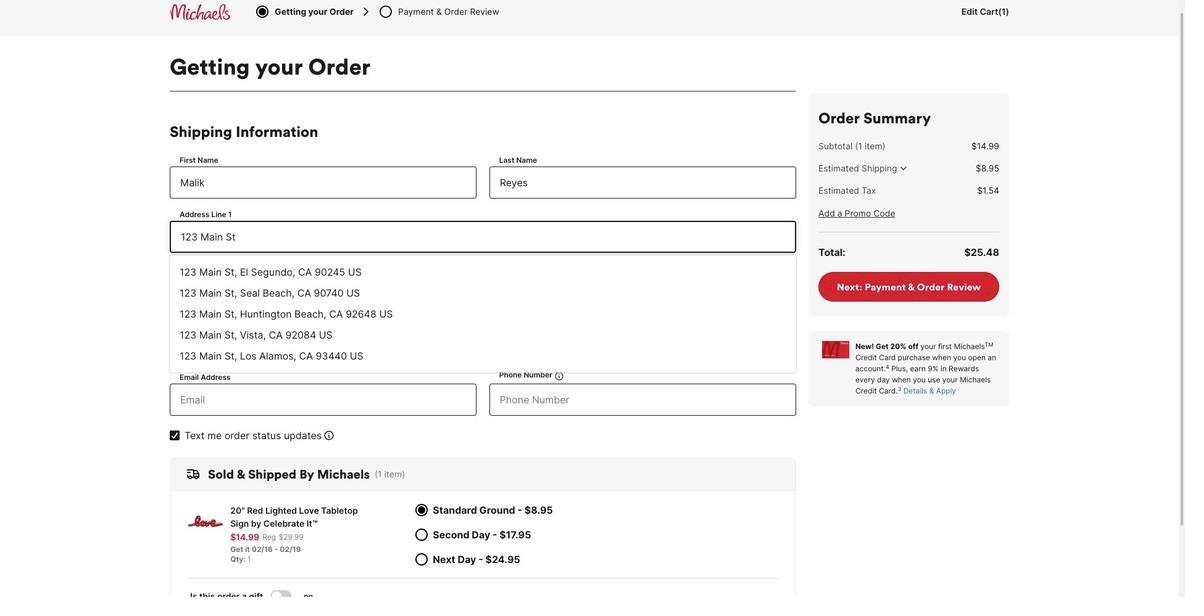 Task type: describe. For each thing, give the bounding box(es) containing it.
City text field
[[170, 330, 370, 362]]

Email text field
[[170, 384, 477, 416]]

thumbnail image
[[187, 505, 224, 542]]

tabler image
[[255, 4, 270, 19]]

Last Name text field
[[490, 167, 797, 199]]



Task type: vqa. For each thing, say whether or not it's contained in the screenshot.
Home & Decor link
no



Task type: locate. For each thing, give the bounding box(es) containing it.
Apartment, building, suite, unit, floor, etc text field
[[170, 275, 797, 308]]

Phone Number text field
[[490, 384, 797, 416]]

option group
[[416, 498, 553, 573]]

First Name text field
[[170, 167, 477, 199]]

plcc card logo image
[[823, 342, 850, 359]]

group
[[190, 591, 783, 598]]

ZIP Code text field
[[596, 330, 797, 362]]

Address text field
[[170, 221, 797, 253]]



